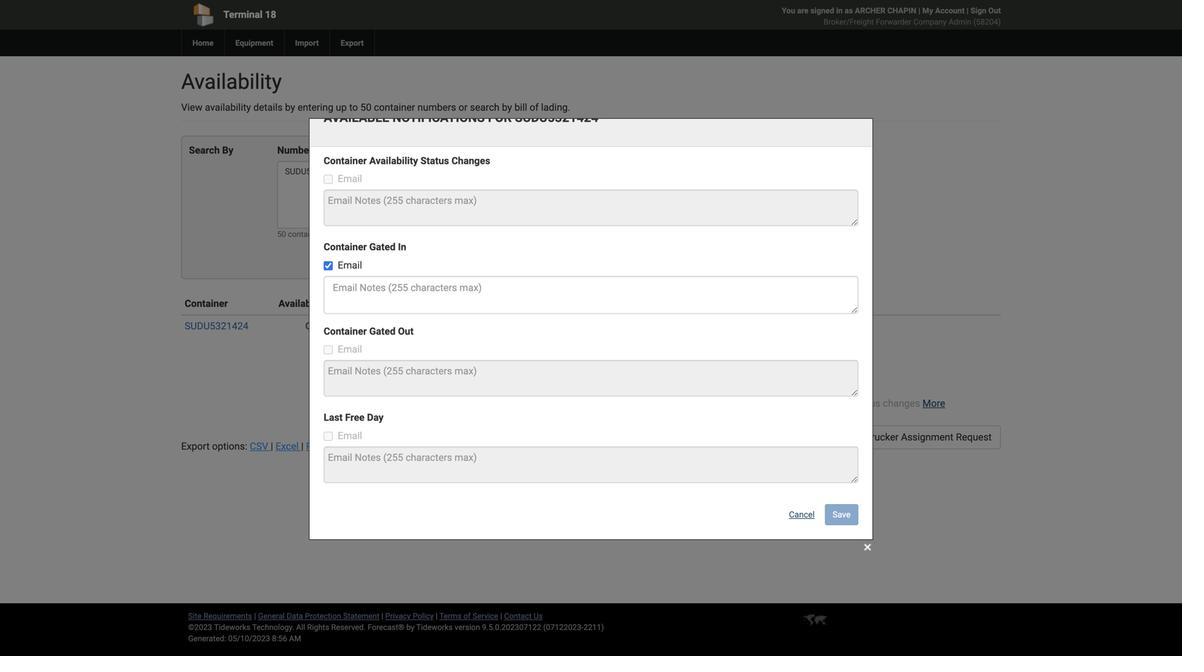 Task type: vqa. For each thing, say whether or not it's contained in the screenshot.
of in the Site Requirements | General Data Protection Statement | Privacy Policy | Terms of Service | Contact Us ©2023 Tideworks Technology. All Rights Reserved. Forecast® by Tideworks version 9.5.0.202307122 (07122023-2211) Generated: 05/10/2023 8:56 AM
yes



Task type: locate. For each thing, give the bounding box(es) containing it.
1 vertical spatial export
[[181, 441, 210, 452]]

chapin
[[887, 6, 916, 15]]

up
[[336, 102, 347, 113]]

40'
[[396, 336, 406, 346]]

1 horizontal spatial 50
[[360, 102, 371, 113]]

0 vertical spatial 50
[[360, 102, 371, 113]]

forwarder
[[876, 17, 911, 26]]

export
[[341, 38, 364, 47], [181, 441, 210, 452]]

by left 'bill'
[[502, 102, 512, 113]]

1 vertical spatial availability
[[805, 398, 851, 410]]

holds: none add'l holds info: none
[[486, 349, 587, 374]]

excel link
[[276, 441, 301, 452]]

available for pickup?
[[278, 298, 371, 310]]

1 horizontal spatial availability
[[805, 398, 851, 410]]

0 vertical spatial container
[[374, 102, 415, 113]]

| up forecast®
[[381, 612, 383, 621]]

0 horizontal spatial of
[[464, 612, 471, 621]]

email me when container availability status changes more
[[692, 398, 945, 410]]

pickup?
[[337, 298, 371, 310]]

show list image
[[422, 146, 432, 156]]

or
[[459, 102, 468, 113]]

50 right to
[[360, 102, 371, 113]]

availability down availability
[[205, 102, 251, 113]]

request
[[956, 432, 992, 443]]

trucker assignment request button
[[845, 426, 1001, 450]]

export for export
[[341, 38, 364, 47]]

(07122023-
[[543, 623, 584, 632]]

2 horizontal spatial by
[[502, 102, 512, 113]]

forecast®
[[368, 623, 404, 632]]

entering
[[298, 102, 333, 113]]

50 containers max
[[277, 230, 342, 239]]

containers
[[288, 230, 325, 239]]

holds
[[510, 363, 536, 374]]

view
[[181, 102, 202, 113]]

me
[[719, 398, 733, 410]]

excel
[[276, 441, 299, 452]]

0 horizontal spatial 50
[[277, 230, 286, 239]]

total
[[486, 391, 508, 402]]

of right 'bill'
[[530, 102, 539, 113]]

container right when
[[761, 398, 802, 410]]

export for export options: csv | excel | pdf
[[181, 441, 210, 452]]

0 vertical spatial availability
[[205, 102, 251, 113]]

0 horizontal spatial availability
[[205, 102, 251, 113]]

export inside "link"
[[341, 38, 364, 47]]

none up holds at left
[[517, 349, 543, 360]]

protection
[[305, 612, 341, 621]]

csv
[[250, 441, 268, 452]]

none
[[517, 349, 543, 360], [560, 363, 587, 374]]

details
[[564, 391, 594, 402]]

0 horizontal spatial container
[[374, 102, 415, 113]]

terms of service link
[[439, 612, 498, 621]]

signed
[[811, 6, 834, 15]]

contact
[[504, 612, 532, 621]]

terminal 18 link
[[181, 0, 510, 30]]

export down terminal 18 "link"
[[341, 38, 364, 47]]

dock
[[323, 321, 344, 332]]

1 vertical spatial of
[[464, 612, 471, 621]]

my account link
[[922, 6, 965, 15]]

export left options:
[[181, 441, 210, 452]]

2211)
[[584, 623, 604, 632]]

by right details
[[285, 102, 295, 113]]

container right to
[[374, 102, 415, 113]]

of
[[530, 102, 539, 113], [464, 612, 471, 621]]

©2023 tideworks
[[188, 623, 250, 632]]

more
[[923, 398, 945, 410]]

Number text field
[[277, 161, 433, 229]]

privacy policy link
[[385, 612, 434, 621]]

availability
[[181, 69, 282, 94]]

| left the general
[[254, 612, 256, 621]]

by down privacy policy link
[[406, 623, 415, 632]]

container
[[426, 336, 471, 346]]

50 left containers
[[277, 230, 286, 239]]

1 horizontal spatial by
[[406, 623, 415, 632]]

holds:
[[486, 349, 514, 360]]

options:
[[212, 441, 247, 452]]

none right info:
[[560, 363, 587, 374]]

container
[[185, 298, 228, 310]]

by
[[285, 102, 295, 113], [502, 102, 512, 113], [406, 623, 415, 632]]

1 horizontal spatial container
[[761, 398, 802, 410]]

pdf
[[306, 441, 324, 452]]

info:
[[538, 363, 558, 374]]

| up tideworks
[[436, 612, 438, 621]]

number
[[277, 145, 313, 156]]

0 vertical spatial export
[[341, 38, 364, 47]]

$0.00
[[536, 391, 562, 402]]

1 horizontal spatial export
[[341, 38, 364, 47]]

statement
[[343, 612, 379, 621]]

0 vertical spatial of
[[530, 102, 539, 113]]

0 vertical spatial none
[[517, 349, 543, 360]]

reserved.
[[331, 623, 366, 632]]

by
[[222, 145, 233, 156]]

availability left status
[[805, 398, 851, 410]]

05/10/2023
[[228, 634, 270, 643]]

search
[[189, 145, 220, 156]]

bill
[[515, 102, 527, 113]]

privacy
[[385, 612, 411, 621]]

trucker
[[866, 432, 899, 443]]

| left pdf
[[301, 441, 304, 452]]

email
[[692, 398, 716, 410]]

of up version
[[464, 612, 471, 621]]

broker/freight
[[824, 17, 874, 26]]

for
[[321, 298, 334, 310]]

you
[[782, 6, 795, 15]]

search
[[470, 102, 500, 113]]

1 vertical spatial none
[[560, 363, 587, 374]]

line:
[[678, 349, 699, 360]]

0 horizontal spatial export
[[181, 441, 210, 452]]



Task type: describe. For each thing, give the bounding box(es) containing it.
export options: csv | excel | pdf
[[181, 441, 324, 452]]

equipment link
[[224, 30, 284, 56]]

export link
[[329, 30, 374, 56]]

available
[[278, 298, 319, 310]]

clear button
[[354, 250, 389, 272]]

my
[[922, 6, 933, 15]]

0 horizontal spatial none
[[517, 349, 543, 360]]

1 horizontal spatial none
[[560, 363, 587, 374]]

1 vertical spatial container
[[761, 398, 802, 410]]

total fees: $0.00 details
[[486, 391, 594, 402]]

view availability details by entering up to 50 container numbers or search by bill of lading.
[[181, 102, 570, 113]]

trucker:
[[678, 363, 713, 374]]

home link
[[181, 30, 224, 56]]

archer
[[855, 6, 885, 15]]

out
[[988, 6, 1001, 15]]

| left sign
[[967, 6, 969, 15]]

us
[[534, 612, 543, 621]]

trucker assignment request
[[864, 432, 992, 443]]

csv link
[[250, 441, 271, 452]]

company
[[913, 17, 947, 26]]

sudu5321424
[[185, 321, 249, 332]]

tideworks
[[416, 623, 453, 632]]

are
[[797, 6, 809, 15]]

requirements
[[204, 612, 252, 621]]

status
[[853, 398, 880, 410]]

details
[[253, 102, 283, 113]]

of inside site requirements | general data protection statement | privacy policy | terms of service | contact us ©2023 tideworks technology. all rights reserved. forecast® by tideworks version 9.5.0.202307122 (07122023-2211) generated: 05/10/2023 8:56 am
[[464, 612, 471, 621]]

site requirements | general data protection statement | privacy policy | terms of service | contact us ©2023 tideworks technology. all rights reserved. forecast® by tideworks version 9.5.0.202307122 (07122023-2211) generated: 05/10/2023 8:56 am
[[188, 612, 604, 643]]

line: mae trucker: aeno
[[678, 349, 742, 374]]

equipment
[[235, 38, 273, 47]]

by inside site requirements | general data protection statement | privacy policy | terms of service | contact us ©2023 tideworks technology. all rights reserved. forecast® by tideworks version 9.5.0.202307122 (07122023-2211) generated: 05/10/2023 8:56 am
[[406, 623, 415, 632]]

general data protection statement link
[[258, 612, 379, 621]]

terminal 18
[[223, 9, 276, 20]]

1 vertical spatial 50
[[277, 230, 286, 239]]

admin
[[949, 17, 971, 26]]

in
[[836, 6, 843, 15]]

when
[[735, 398, 759, 410]]

aeno
[[716, 363, 742, 374]]

data
[[287, 612, 303, 621]]

| right csv
[[271, 441, 273, 452]]

generated:
[[188, 634, 226, 643]]

9.5.0.202307122
[[482, 623, 541, 632]]

general
[[258, 612, 285, 621]]

import
[[295, 38, 319, 47]]

| up 9.5.0.202307122
[[500, 612, 502, 621]]

sign out link
[[971, 6, 1001, 15]]

changes
[[883, 398, 920, 410]]

fees:
[[511, 391, 534, 402]]

import link
[[284, 30, 329, 56]]

sudu5321424 link
[[185, 321, 249, 332]]

mae
[[701, 349, 722, 360]]

home
[[192, 38, 214, 47]]

terms
[[439, 612, 462, 621]]

numbers
[[418, 102, 456, 113]]

8:56
[[272, 634, 287, 643]]

lading.
[[541, 102, 570, 113]]

contact us link
[[504, 612, 543, 621]]

to
[[349, 102, 358, 113]]

version
[[455, 623, 480, 632]]

max
[[327, 230, 342, 239]]

0 horizontal spatial by
[[285, 102, 295, 113]]

as
[[845, 6, 853, 15]]

policy
[[413, 612, 434, 621]]

more link
[[923, 398, 945, 410]]

rights
[[307, 623, 329, 632]]

dry
[[408, 336, 424, 346]]

off-
[[305, 321, 323, 332]]

am
[[289, 634, 301, 643]]

off-dock 40' dry container
[[305, 321, 471, 346]]

you are signed in as archer chapin | my account | sign out broker/freight forwarder company admin (58204)
[[782, 6, 1001, 26]]

terminal
[[223, 9, 263, 20]]

site
[[188, 612, 202, 621]]

| left my
[[918, 6, 920, 15]]

all
[[296, 623, 305, 632]]

sign
[[971, 6, 986, 15]]

(58204)
[[973, 17, 1001, 26]]

account
[[935, 6, 965, 15]]

1 horizontal spatial of
[[530, 102, 539, 113]]



